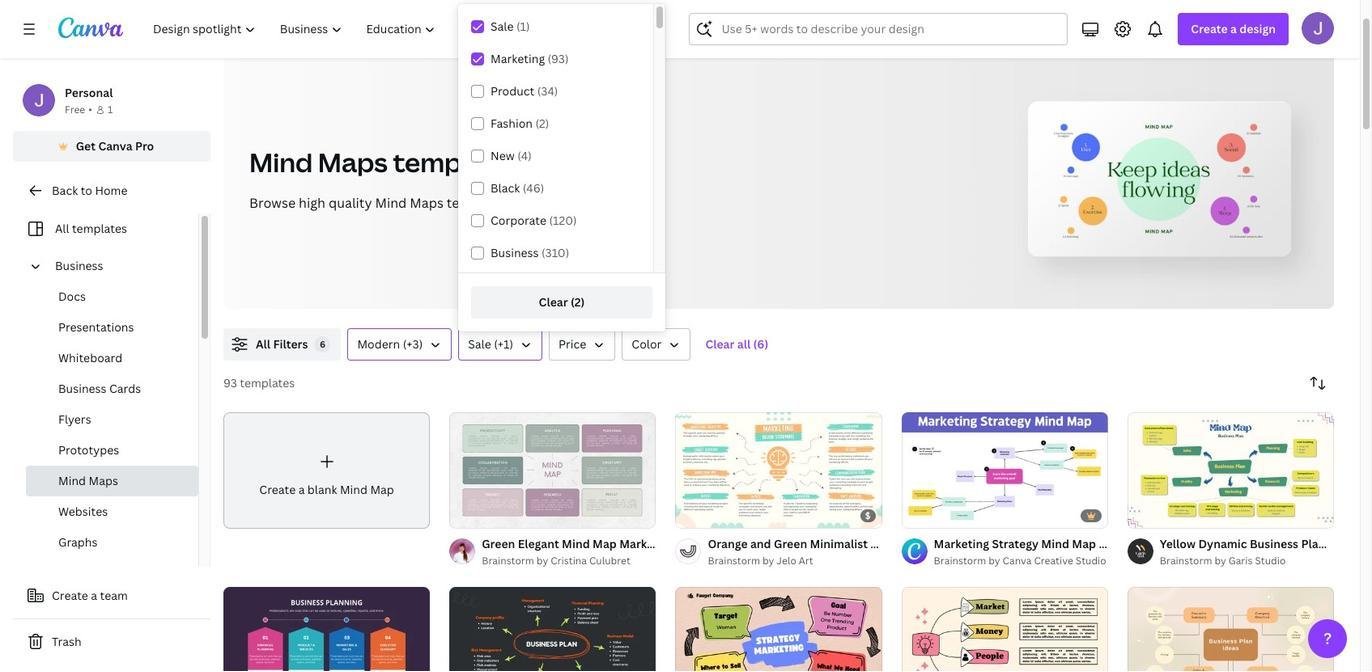 Task type: locate. For each thing, give the bounding box(es) containing it.
2 horizontal spatial a
[[1230, 21, 1237, 36]]

canva left creative
[[1003, 554, 1032, 568]]

mind up browse
[[249, 145, 313, 180]]

2 green from the left
[[774, 537, 807, 552]]

cards
[[109, 381, 141, 397]]

(+1)
[[494, 337, 513, 352]]

map up brainstorm by canva creative studio
[[959, 537, 983, 552]]

price button
[[549, 329, 616, 361]]

0 vertical spatial a
[[1230, 21, 1237, 36]]

clear all (6)
[[705, 337, 768, 352]]

sale (+1)
[[468, 337, 513, 352]]

docs link
[[26, 282, 198, 312]]

create a design
[[1191, 21, 1276, 36]]

art
[[799, 554, 813, 568]]

3 by from the left
[[989, 554, 1000, 568]]

2 vertical spatial a
[[91, 589, 97, 604]]

map inside 'green elegant mind map marketing brainstorming brainstorm by cristina culubret'
[[593, 537, 617, 552]]

0 horizontal spatial design
[[596, 194, 637, 212]]

sale left (+1)
[[468, 337, 491, 352]]

brainstorm inside 'green elegant mind map marketing brainstorming brainstorm by cristina culubret'
[[482, 554, 534, 568]]

map
[[370, 482, 394, 498], [593, 537, 617, 552], [959, 537, 983, 552]]

1 by from the left
[[537, 554, 548, 568]]

(2) inside "clear (2)" button
[[571, 295, 585, 310]]

2 vertical spatial maps
[[89, 474, 118, 489]]

business for business cards
[[58, 381, 107, 397]]

1 vertical spatial create
[[259, 482, 296, 498]]

business up docs
[[55, 258, 103, 274]]

2 studio from the left
[[1255, 554, 1286, 568]]

filters
[[273, 337, 308, 352]]

2 horizontal spatial maps
[[410, 194, 444, 212]]

1 horizontal spatial marketing
[[619, 537, 675, 552]]

all
[[55, 221, 69, 236], [256, 337, 270, 352]]

browse high quality mind maps templates for your next design
[[249, 194, 637, 212]]

4 by from the left
[[1215, 554, 1226, 568]]

mind up brainstorm by canva creative studio
[[929, 537, 957, 552]]

orange
[[708, 537, 748, 552]]

maps down mind maps templates
[[410, 194, 444, 212]]

0 vertical spatial all
[[55, 221, 69, 236]]

1 horizontal spatial studio
[[1255, 554, 1286, 568]]

0 vertical spatial create
[[1191, 21, 1228, 36]]

0 vertical spatial (2)
[[535, 116, 549, 131]]

all for all filters
[[256, 337, 270, 352]]

fashion (2)
[[491, 116, 549, 131]]

create inside dropdown button
[[1191, 21, 1228, 36]]

1 vertical spatial canva
[[1003, 554, 1032, 568]]

1 vertical spatial maps
[[410, 194, 444, 212]]

get canva pro
[[76, 138, 154, 154]]

mind right "blank"
[[340, 482, 367, 498]]

a inside button
[[91, 589, 97, 604]]

1 vertical spatial (2)
[[571, 295, 585, 310]]

marketing down the $
[[870, 537, 926, 552]]

0 horizontal spatial canva
[[98, 138, 132, 154]]

orange and green minimalist marketing mind map image
[[675, 413, 882, 529]]

pro
[[135, 138, 154, 154]]

design right next
[[596, 194, 637, 212]]

brainstorm by garis studio link
[[1160, 554, 1334, 570]]

marketing inside orange and green minimalist marketing mind map brainstorm by jelo art
[[870, 537, 926, 552]]

a
[[1230, 21, 1237, 36], [298, 482, 305, 498], [91, 589, 97, 604]]

business link
[[49, 251, 189, 282]]

green left elegant
[[482, 537, 515, 552]]

1 vertical spatial sale
[[468, 337, 491, 352]]

2 by from the left
[[763, 554, 774, 568]]

map up culubret
[[593, 537, 617, 552]]

all templates link
[[23, 214, 189, 244]]

(2) for fashion (2)
[[535, 116, 549, 131]]

0 vertical spatial sale
[[491, 19, 514, 34]]

flyers link
[[26, 405, 198, 436]]

canva
[[98, 138, 132, 154], [1003, 554, 1032, 568]]

1 vertical spatial design
[[596, 194, 637, 212]]

canva left "pro"
[[98, 138, 132, 154]]

1 horizontal spatial maps
[[318, 145, 388, 180]]

1 brainstorm from the left
[[482, 554, 534, 568]]

get canva pro button
[[13, 131, 210, 162]]

back
[[52, 183, 78, 198]]

clear (2) button
[[471, 287, 652, 319]]

(6)
[[753, 337, 768, 352]]

0 horizontal spatial create
[[52, 589, 88, 604]]

1 horizontal spatial all
[[256, 337, 270, 352]]

business up the flyers
[[58, 381, 107, 397]]

cristina
[[551, 554, 587, 568]]

create
[[1191, 21, 1228, 36], [259, 482, 296, 498], [52, 589, 88, 604]]

sale inside button
[[468, 337, 491, 352]]

presentations link
[[26, 312, 198, 343]]

1 green from the left
[[482, 537, 515, 552]]

marketing inside 'green elegant mind map marketing brainstorming brainstorm by cristina culubret'
[[619, 537, 675, 552]]

free •
[[65, 103, 92, 117]]

canva inside brainstorm by canva creative studio link
[[1003, 554, 1032, 568]]

map right "blank"
[[370, 482, 394, 498]]

all left filters at the bottom
[[256, 337, 270, 352]]

green inside orange and green minimalist marketing mind map brainstorm by jelo art
[[774, 537, 807, 552]]

0 horizontal spatial studio
[[1076, 554, 1106, 568]]

1 horizontal spatial green
[[774, 537, 807, 552]]

(46)
[[523, 181, 544, 196]]

(2) right fashion
[[535, 116, 549, 131]]

corporate
[[491, 213, 546, 228]]

by down elegant
[[537, 554, 548, 568]]

1 horizontal spatial design
[[1240, 21, 1276, 36]]

0 vertical spatial clear
[[539, 295, 568, 310]]

next
[[566, 194, 593, 212]]

1 horizontal spatial map
[[593, 537, 617, 552]]

0 horizontal spatial all
[[55, 221, 69, 236]]

yellow dynamic business plan flowcha brainstorm by garis studio
[[1160, 537, 1372, 568]]

clear all (6) button
[[697, 329, 777, 361]]

clear up price on the left bottom of the page
[[539, 295, 568, 310]]

(310)
[[542, 245, 569, 261]]

mind up cristina
[[562, 537, 590, 552]]

business up brainstorm by garis studio link
[[1250, 537, 1299, 552]]

create inside button
[[52, 589, 88, 604]]

a inside dropdown button
[[1230, 21, 1237, 36]]

marketing up product
[[491, 51, 545, 66]]

business for business
[[55, 258, 103, 274]]

orange and green minimalist marketing mind map brainstorm by jelo art
[[708, 537, 983, 568]]

green up jelo
[[774, 537, 807, 552]]

business
[[491, 245, 539, 261], [55, 258, 103, 274], [58, 381, 107, 397], [1250, 537, 1299, 552]]

jelo
[[777, 554, 796, 568]]

clear inside button
[[539, 295, 568, 310]]

1 horizontal spatial clear
[[705, 337, 735, 352]]

Sort by button
[[1302, 368, 1334, 400]]

by left jelo
[[763, 554, 774, 568]]

templates down back to home
[[72, 221, 127, 236]]

sale (1)
[[491, 19, 530, 34]]

business down corporate
[[491, 245, 539, 261]]

0 horizontal spatial clear
[[539, 295, 568, 310]]

clear inside button
[[705, 337, 735, 352]]

create a team button
[[13, 580, 210, 613]]

mind up websites
[[58, 474, 86, 489]]

0 vertical spatial design
[[1240, 21, 1276, 36]]

(2) for clear (2)
[[571, 295, 585, 310]]

1 vertical spatial a
[[298, 482, 305, 498]]

(4)
[[517, 148, 532, 164]]

$
[[865, 510, 871, 522]]

by inside brainstorm by canva creative studio link
[[989, 554, 1000, 568]]

clear left "all"
[[705, 337, 735, 352]]

product
[[491, 83, 535, 99]]

1 horizontal spatial a
[[298, 482, 305, 498]]

2 brainstorm from the left
[[708, 554, 760, 568]]

templates
[[393, 145, 525, 180], [447, 194, 510, 212], [72, 221, 127, 236], [240, 376, 295, 391]]

2 horizontal spatial map
[[959, 537, 983, 552]]

studio down 'yellow dynamic business plan flowcha' link
[[1255, 554, 1286, 568]]

sale left (1)
[[491, 19, 514, 34]]

(2) up price on the left bottom of the page
[[571, 295, 585, 310]]

by down dynamic
[[1215, 554, 1226, 568]]

4 brainstorm from the left
[[1160, 554, 1212, 568]]

all down back
[[55, 221, 69, 236]]

blank
[[307, 482, 337, 498]]

2 horizontal spatial create
[[1191, 21, 1228, 36]]

a for team
[[91, 589, 97, 604]]

brainstorm by canva creative studio
[[934, 554, 1106, 568]]

sale (+1) button
[[458, 329, 542, 361]]

marketing up culubret
[[619, 537, 675, 552]]

1 horizontal spatial create
[[259, 482, 296, 498]]

brainstorm
[[482, 554, 534, 568], [708, 554, 760, 568], [934, 554, 986, 568], [1160, 554, 1212, 568]]

6 filter options selected element
[[314, 337, 331, 353]]

2 vertical spatial create
[[52, 589, 88, 604]]

high
[[299, 194, 325, 212]]

quality
[[329, 194, 372, 212]]

0 vertical spatial canva
[[98, 138, 132, 154]]

by left creative
[[989, 554, 1000, 568]]

create a blank mind map link
[[223, 413, 430, 529]]

•
[[88, 103, 92, 117]]

0 vertical spatial maps
[[318, 145, 388, 180]]

marketing (93)
[[491, 51, 569, 66]]

93 templates
[[223, 376, 295, 391]]

maps down prototypes link
[[89, 474, 118, 489]]

mind maps templates image
[[989, 50, 1334, 309], [1036, 110, 1283, 249]]

business for business (310)
[[491, 245, 539, 261]]

plan
[[1301, 537, 1326, 552]]

0 horizontal spatial a
[[91, 589, 97, 604]]

personal
[[65, 85, 113, 100]]

maps up quality
[[318, 145, 388, 180]]

sale for sale (+1)
[[468, 337, 491, 352]]

sale for sale (1)
[[491, 19, 514, 34]]

create a blank mind map
[[259, 482, 394, 498]]

corporate (120)
[[491, 213, 577, 228]]

1 studio from the left
[[1076, 554, 1106, 568]]

marketing for green
[[619, 537, 675, 552]]

design left 'jacob simon' image
[[1240, 21, 1276, 36]]

1 horizontal spatial canva
[[1003, 554, 1032, 568]]

clear for clear (2)
[[539, 295, 568, 310]]

0 horizontal spatial maps
[[89, 474, 118, 489]]

1 vertical spatial clear
[[705, 337, 735, 352]]

for
[[513, 194, 531, 212]]

2 horizontal spatial marketing
[[870, 537, 926, 552]]

1 horizontal spatial (2)
[[571, 295, 585, 310]]

0 horizontal spatial green
[[482, 537, 515, 552]]

None search field
[[689, 13, 1068, 45]]

1 vertical spatial all
[[256, 337, 270, 352]]

studio right creative
[[1076, 554, 1106, 568]]

business inside yellow dynamic business plan flowcha brainstorm by garis studio
[[1250, 537, 1299, 552]]

all
[[737, 337, 751, 352]]

(2)
[[535, 116, 549, 131], [571, 295, 585, 310]]

get
[[76, 138, 96, 154]]

tree
[[230, 19, 254, 35]]

0 horizontal spatial (2)
[[535, 116, 549, 131]]

dynamic
[[1198, 537, 1247, 552]]



Task type: vqa. For each thing, say whether or not it's contained in the screenshot.
fashion
yes



Task type: describe. For each thing, give the bounding box(es) containing it.
templates up browse high quality mind maps templates for your next design
[[393, 145, 525, 180]]

black (46)
[[491, 181, 544, 196]]

flyers
[[58, 412, 91, 427]]

studio inside yellow dynamic business plan flowcha brainstorm by garis studio
[[1255, 554, 1286, 568]]

create for create a blank mind map
[[259, 482, 296, 498]]

all templates
[[55, 221, 127, 236]]

color button
[[622, 329, 691, 361]]

to
[[81, 183, 92, 198]]

home
[[95, 183, 127, 198]]

prototypes link
[[26, 436, 198, 466]]

yellow dynamic business plan flowchart diagram mind map image
[[1127, 413, 1334, 529]]

templates left for
[[447, 194, 510, 212]]

trash
[[52, 635, 81, 650]]

yellow dynamic business plan flowcha link
[[1160, 536, 1372, 554]]

map inside orange and green minimalist marketing mind map brainstorm by jelo art
[[959, 537, 983, 552]]

green elegant mind map marketing brainstorming brainstorm by cristina culubret
[[482, 537, 756, 568]]

brainstorm inside yellow dynamic business plan flowcha brainstorm by garis studio
[[1160, 554, 1212, 568]]

chart
[[256, 19, 287, 35]]

(+3)
[[403, 337, 423, 352]]

brainstorming
[[678, 537, 756, 552]]

business cards
[[58, 381, 141, 397]]

Search search field
[[722, 14, 1058, 45]]

0 horizontal spatial map
[[370, 482, 394, 498]]

brainstorm by cristina culubret link
[[482, 554, 656, 570]]

minimalist
[[810, 537, 868, 552]]

black modern business plan mind map image
[[449, 587, 656, 672]]

create a design button
[[1178, 13, 1289, 45]]

marketing strategy mind map brainstorm whiteboard in purple pink modern professional style image
[[901, 413, 1108, 529]]

creative
[[1034, 554, 1073, 568]]

templates right 93
[[240, 376, 295, 391]]

3 brainstorm from the left
[[934, 554, 986, 568]]

create for create a team
[[52, 589, 88, 604]]

flowcha
[[1328, 537, 1372, 552]]

canva inside get canva pro button
[[98, 138, 132, 154]]

top level navigation element
[[142, 13, 650, 45]]

new
[[491, 148, 515, 164]]

modern (+3)
[[357, 337, 423, 352]]

elegant
[[518, 537, 559, 552]]

green inside 'green elegant mind map marketing brainstorming brainstorm by cristina culubret'
[[482, 537, 515, 552]]

marketing for orange
[[870, 537, 926, 552]]

modern
[[357, 337, 400, 352]]

graphs link
[[26, 528, 198, 559]]

mind right quality
[[375, 194, 407, 212]]

presentations
[[58, 320, 134, 335]]

mind inside 'green elegant mind map marketing brainstorming brainstorm by cristina culubret'
[[562, 537, 590, 552]]

trash link
[[13, 627, 210, 659]]

a for design
[[1230, 21, 1237, 36]]

yellow
[[1160, 537, 1196, 552]]

(120)
[[549, 213, 577, 228]]

(93)
[[548, 51, 569, 66]]

create a team
[[52, 589, 128, 604]]

mind maps
[[58, 474, 118, 489]]

create a blank mind map element
[[223, 413, 430, 529]]

whiteboard link
[[26, 343, 198, 374]]

new (4)
[[491, 148, 532, 164]]

free
[[65, 103, 85, 117]]

garis
[[1229, 554, 1253, 568]]

culubret
[[589, 554, 631, 568]]

websites link
[[26, 497, 198, 528]]

simple business planning brainstorm image
[[223, 587, 430, 672]]

by inside orange and green minimalist marketing mind map brainstorm by jelo art
[[763, 554, 774, 568]]

color
[[632, 337, 662, 352]]

create for create a design
[[1191, 21, 1228, 36]]

business cards link
[[26, 374, 198, 405]]

prototypes
[[58, 443, 119, 458]]

orange and green minimalist marketing mind map link
[[708, 536, 983, 554]]

team
[[100, 589, 128, 604]]

websites
[[58, 504, 108, 520]]

cream pink and black modern marketing strategy mind map brainstorm image
[[901, 587, 1108, 672]]

graphs
[[58, 535, 98, 550]]

beige red texture marketing mind map brainstorm image
[[675, 587, 882, 672]]

maps for mind maps
[[89, 474, 118, 489]]

jacob simon image
[[1302, 12, 1334, 45]]

business (310)
[[491, 245, 569, 261]]

back to home
[[52, 183, 127, 198]]

(1)
[[516, 19, 530, 34]]

by inside 'green elegant mind map marketing brainstorming brainstorm by cristina culubret'
[[537, 554, 548, 568]]

brown aesthetic business plan ideas brainstorm image
[[1127, 587, 1334, 672]]

whiteboard
[[58, 351, 122, 366]]

1
[[108, 103, 113, 117]]

green elegant mind map marketing brainstorming link
[[482, 536, 756, 554]]

a for blank
[[298, 482, 305, 498]]

93
[[223, 376, 237, 391]]

docs
[[58, 289, 86, 304]]

design inside dropdown button
[[1240, 21, 1276, 36]]

mind inside orange and green minimalist marketing mind map brainstorm by jelo art
[[929, 537, 957, 552]]

clear for clear all (6)
[[705, 337, 735, 352]]

browse
[[249, 194, 296, 212]]

fashion
[[491, 116, 533, 131]]

6
[[320, 338, 325, 351]]

modern (+3) button
[[348, 329, 452, 361]]

0 horizontal spatial marketing
[[491, 51, 545, 66]]

by inside yellow dynamic business plan flowcha brainstorm by garis studio
[[1215, 554, 1226, 568]]

green elegant mind map marketing brainstorming image
[[449, 413, 656, 529]]

black
[[491, 181, 520, 196]]

tree chart
[[230, 19, 287, 35]]

all for all templates
[[55, 221, 69, 236]]

mind maps templates
[[249, 145, 525, 180]]

tree chart link
[[223, 11, 293, 44]]

brainstorm inside orange and green minimalist marketing mind map brainstorm by jelo art
[[708, 554, 760, 568]]

product (34)
[[491, 83, 558, 99]]

brainstorm by jelo art link
[[708, 554, 882, 570]]

your
[[534, 194, 563, 212]]

and
[[750, 537, 771, 552]]

maps for mind maps templates
[[318, 145, 388, 180]]

mind inside create a blank mind map element
[[340, 482, 367, 498]]



